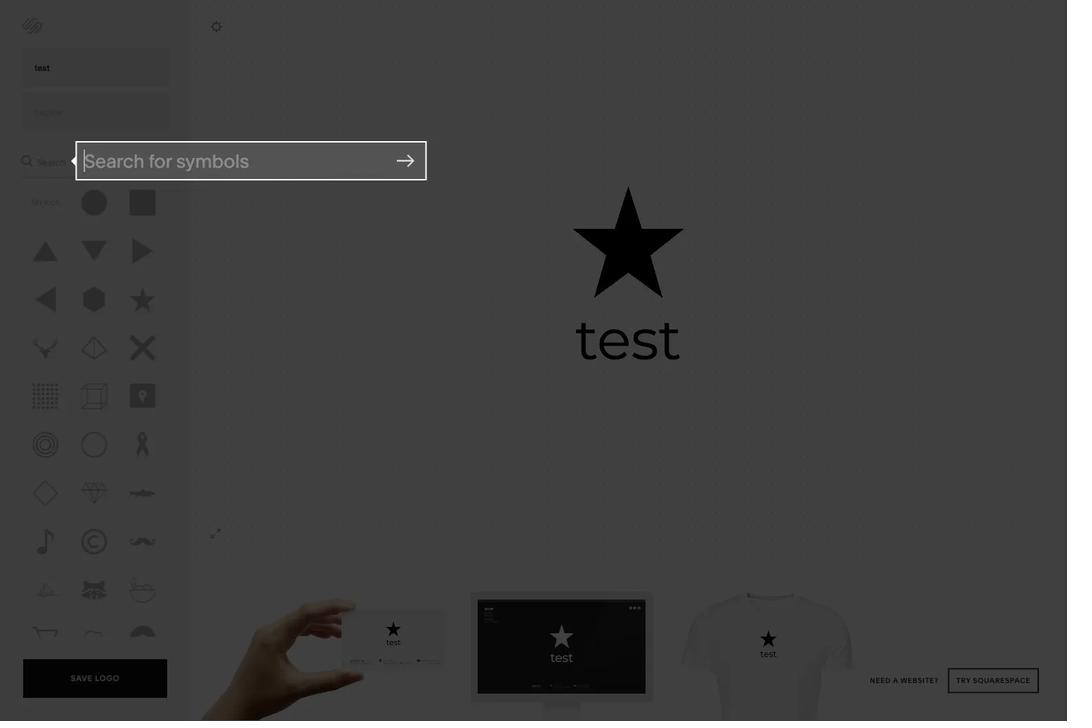 Task type: vqa. For each thing, say whether or not it's contained in the screenshot.
Name text field
yes



Task type: describe. For each thing, give the bounding box(es) containing it.
Tagline text field
[[21, 93, 169, 131]]

logo
[[95, 674, 120, 684]]

save logo button
[[23, 660, 167, 702]]

Name text field
[[21, 48, 169, 87]]

Search for symbols text field
[[76, 141, 427, 180]]



Task type: locate. For each thing, give the bounding box(es) containing it.
save
[[71, 674, 93, 684]]

squarespace
[[973, 677, 1031, 685]]

try
[[956, 677, 971, 685]]

try squarespace
[[956, 677, 1031, 685]]

save logo
[[71, 674, 120, 684]]

try squarespace link
[[948, 668, 1039, 694]]



